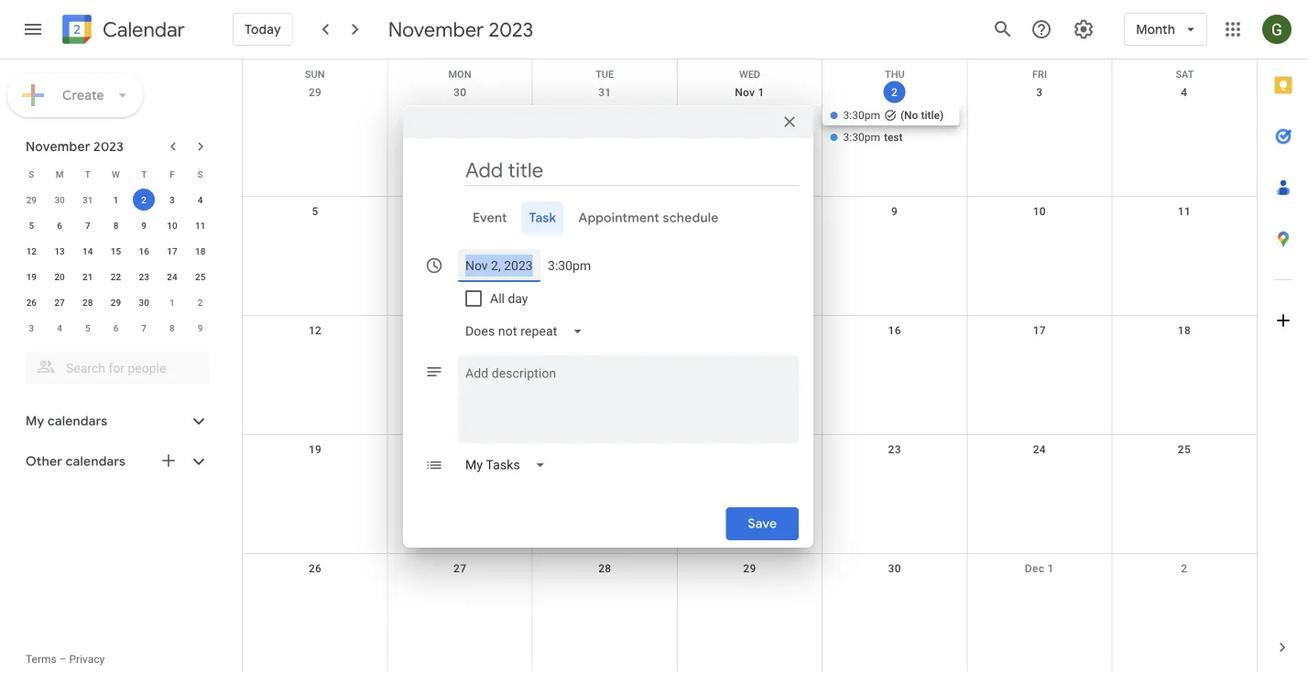 Task type: vqa. For each thing, say whether or not it's contained in the screenshot.


Task type: locate. For each thing, give the bounding box(es) containing it.
0 horizontal spatial 23
[[139, 271, 149, 282]]

Add description text field
[[458, 363, 799, 429]]

6 down 29 element at the left
[[113, 323, 119, 334]]

0 vertical spatial 28
[[83, 297, 93, 308]]

1 horizontal spatial 9
[[198, 323, 203, 334]]

27 inside row group
[[54, 297, 65, 308]]

1 horizontal spatial tab list
[[1259, 60, 1309, 622]]

0 horizontal spatial 26
[[26, 297, 37, 308]]

20 inside "grid"
[[454, 444, 467, 456]]

13
[[54, 246, 65, 257], [454, 324, 467, 337]]

2023
[[489, 16, 534, 42], [94, 138, 124, 155]]

0 horizontal spatial 9
[[141, 220, 147, 231]]

1 horizontal spatial 5
[[85, 323, 90, 334]]

27 for dec 1
[[454, 563, 467, 576]]

31
[[599, 86, 612, 99], [83, 194, 93, 205]]

(no
[[901, 109, 919, 122]]

mon
[[449, 69, 472, 80]]

13 up 20 element
[[54, 246, 65, 257]]

december 6 element
[[105, 317, 127, 339]]

0 vertical spatial 31
[[599, 86, 612, 99]]

0 vertical spatial calendars
[[48, 413, 108, 430]]

0 horizontal spatial 7
[[85, 220, 90, 231]]

calendar
[[103, 17, 185, 43]]

3:30pm left "test"
[[844, 131, 881, 144]]

grid
[[242, 60, 1258, 674]]

4 down sat
[[1182, 86, 1188, 99]]

5 cell from the left
[[823, 105, 968, 149]]

18 inside row group
[[195, 246, 206, 257]]

0 vertical spatial 5
[[312, 205, 319, 218]]

15 element
[[105, 240, 127, 262]]

10 inside 10 element
[[167, 220, 177, 231]]

event
[[473, 210, 508, 226]]

1 down 24 element on the top left of page
[[170, 297, 175, 308]]

11 element
[[189, 214, 211, 236]]

row containing s
[[17, 161, 214, 187]]

dec 1
[[1026, 563, 1055, 576]]

all
[[490, 291, 505, 306]]

1 horizontal spatial 24
[[1034, 444, 1047, 456]]

terms link
[[26, 654, 57, 666]]

1 horizontal spatial 2023
[[489, 16, 534, 42]]

title)
[[922, 109, 944, 122]]

2 vertical spatial 4
[[57, 323, 62, 334]]

1 horizontal spatial s
[[198, 169, 203, 180]]

21 element
[[77, 266, 99, 288]]

0 horizontal spatial 17
[[167, 246, 177, 257]]

10
[[1034, 205, 1047, 218], [167, 220, 177, 231]]

1 vertical spatial 5
[[29, 220, 34, 231]]

1 vertical spatial 13
[[454, 324, 467, 337]]

tab list
[[1259, 60, 1309, 622], [418, 202, 799, 235]]

november 2023 grid
[[17, 161, 214, 341]]

1 vertical spatial 25
[[1179, 444, 1192, 456]]

settings menu image
[[1074, 18, 1096, 40]]

20 element
[[49, 266, 71, 288]]

3:30pm test
[[844, 131, 903, 144]]

1 horizontal spatial 13
[[454, 324, 467, 337]]

7 for november 2023
[[85, 220, 90, 231]]

0 vertical spatial 6
[[57, 220, 62, 231]]

0 horizontal spatial 19
[[26, 271, 37, 282]]

7
[[602, 205, 609, 218], [85, 220, 90, 231], [141, 323, 147, 334]]

13 down start date text field
[[454, 324, 467, 337]]

today
[[245, 21, 281, 38]]

1 t from the left
[[85, 169, 91, 180]]

1 vertical spatial 17
[[1034, 324, 1047, 337]]

december 1 element
[[161, 291, 183, 313]]

5 inside "grid"
[[312, 205, 319, 218]]

10 for november 2023
[[167, 220, 177, 231]]

28 for 1
[[83, 297, 93, 308]]

task button
[[522, 202, 564, 235]]

8 up 15 element
[[113, 220, 119, 231]]

today button
[[233, 7, 293, 51]]

3:30pm up 3:30pm test
[[844, 109, 881, 122]]

fri
[[1033, 69, 1048, 80]]

3 down f
[[170, 194, 175, 205]]

1 vertical spatial calendars
[[66, 454, 126, 470]]

7 down add title text field
[[602, 205, 609, 218]]

2 horizontal spatial 5
[[312, 205, 319, 218]]

1 horizontal spatial 31
[[599, 86, 612, 99]]

29 element
[[105, 291, 127, 313]]

1 vertical spatial 20
[[454, 444, 467, 456]]

7 for sun
[[602, 205, 609, 218]]

19 inside "grid"
[[309, 444, 322, 456]]

Search for people text field
[[37, 352, 198, 385]]

1 right dec
[[1048, 563, 1055, 576]]

11 inside "grid"
[[1179, 205, 1192, 218]]

my calendars button
[[4, 407, 227, 436]]

29
[[309, 86, 322, 99], [26, 194, 37, 205], [111, 297, 121, 308], [744, 563, 757, 576]]

november up m
[[26, 138, 90, 155]]

27 element
[[49, 291, 71, 313]]

9 for sun
[[892, 205, 899, 218]]

1 vertical spatial 23
[[889, 444, 902, 456]]

m
[[56, 169, 64, 180]]

0 horizontal spatial 16
[[139, 246, 149, 257]]

28
[[83, 297, 93, 308], [599, 563, 612, 576]]

0 vertical spatial 26
[[26, 297, 37, 308]]

30 inside the october 30 element
[[54, 194, 65, 205]]

calendars
[[48, 413, 108, 430], [66, 454, 126, 470]]

1 vertical spatial november
[[26, 138, 90, 155]]

27 for 1
[[54, 297, 65, 308]]

4 up 11 element
[[198, 194, 203, 205]]

3:30pm
[[844, 109, 881, 122], [844, 131, 881, 144]]

test
[[885, 131, 903, 144]]

s up the 'october 29' element
[[29, 169, 34, 180]]

1 vertical spatial 10
[[167, 220, 177, 231]]

0 vertical spatial 3
[[1037, 86, 1043, 99]]

0 horizontal spatial november
[[26, 138, 90, 155]]

calendars up other calendars at bottom
[[48, 413, 108, 430]]

3 down 26 "element"
[[29, 323, 34, 334]]

1 vertical spatial 4
[[198, 194, 203, 205]]

0 vertical spatial november 2023
[[388, 16, 534, 42]]

Start date text field
[[466, 255, 533, 277]]

november 2023
[[388, 16, 534, 42], [26, 138, 124, 155]]

12 inside row group
[[26, 246, 37, 257]]

4 for nov 1
[[1182, 86, 1188, 99]]

None field
[[458, 315, 598, 348], [458, 449, 561, 482], [458, 315, 598, 348], [458, 449, 561, 482]]

1 vertical spatial 3
[[170, 194, 175, 205]]

10 inside "grid"
[[1034, 205, 1047, 218]]

1 horizontal spatial 27
[[454, 563, 467, 576]]

2 3:30pm from the top
[[844, 131, 881, 144]]

1 horizontal spatial 25
[[1179, 444, 1192, 456]]

6 up 13 element
[[57, 220, 62, 231]]

1 inside december 1 element
[[170, 297, 175, 308]]

9 inside row
[[198, 323, 203, 334]]

24
[[167, 271, 177, 282], [1034, 444, 1047, 456]]

13 element
[[49, 240, 71, 262]]

1 horizontal spatial 11
[[1179, 205, 1192, 218]]

30 element
[[133, 291, 155, 313]]

27
[[54, 297, 65, 308], [454, 563, 467, 576]]

november 2023 up mon
[[388, 16, 534, 42]]

18 element
[[189, 240, 211, 262]]

0 horizontal spatial 12
[[26, 246, 37, 257]]

1 horizontal spatial 23
[[889, 444, 902, 456]]

23 inside "grid"
[[889, 444, 902, 456]]

11 for november 2023
[[195, 220, 206, 231]]

cell containing 3:30pm
[[823, 105, 968, 149]]

cell
[[243, 105, 388, 149], [388, 105, 533, 149], [533, 105, 678, 149], [678, 105, 823, 149], [823, 105, 968, 149], [968, 105, 1113, 149], [1113, 105, 1258, 149]]

4 for 1
[[198, 194, 203, 205]]

18 inside "grid"
[[1179, 324, 1192, 337]]

1 vertical spatial 18
[[1179, 324, 1192, 337]]

1 horizontal spatial november
[[388, 16, 484, 42]]

6
[[57, 220, 62, 231], [113, 323, 119, 334]]

december 8 element
[[161, 317, 183, 339]]

23
[[139, 271, 149, 282], [889, 444, 902, 456]]

1 horizontal spatial 6
[[113, 323, 119, 334]]

0 vertical spatial 11
[[1179, 205, 1192, 218]]

1 vertical spatial 11
[[195, 220, 206, 231]]

s
[[29, 169, 34, 180], [198, 169, 203, 180]]

20
[[54, 271, 65, 282], [454, 444, 467, 456]]

2, today element
[[133, 189, 155, 211]]

22 element
[[105, 266, 127, 288]]

1 horizontal spatial 18
[[1179, 324, 1192, 337]]

11
[[1179, 205, 1192, 218], [195, 220, 206, 231]]

3:30pm for 3:30pm
[[844, 109, 881, 122]]

1 vertical spatial november 2023
[[26, 138, 124, 155]]

11 for sun
[[1179, 205, 1192, 218]]

1 vertical spatial 7
[[85, 220, 90, 231]]

row containing 29
[[17, 187, 214, 213]]

4 cell from the left
[[678, 105, 823, 149]]

0 horizontal spatial november 2023
[[26, 138, 124, 155]]

4
[[1182, 86, 1188, 99], [198, 194, 203, 205], [57, 323, 62, 334]]

1 horizontal spatial 20
[[454, 444, 467, 456]]

31 down tue
[[599, 86, 612, 99]]

other calendars
[[26, 454, 126, 470]]

Add title text field
[[466, 157, 799, 184]]

s right f
[[198, 169, 203, 180]]

12
[[26, 246, 37, 257], [309, 324, 322, 337]]

november up mon
[[388, 16, 484, 42]]

26 inside 26 "element"
[[26, 297, 37, 308]]

my
[[26, 413, 44, 430]]

0 vertical spatial 18
[[195, 246, 206, 257]]

13 inside row group
[[54, 246, 65, 257]]

tab list containing event
[[418, 202, 799, 235]]

22
[[111, 271, 121, 282], [744, 444, 757, 456]]

12 inside "grid"
[[309, 324, 322, 337]]

1 vertical spatial 27
[[454, 563, 467, 576]]

30 inside 30 'element'
[[139, 297, 149, 308]]

7 inside "grid"
[[602, 205, 609, 218]]

1 cell from the left
[[243, 105, 388, 149]]

8 down december 1 element at the left
[[170, 323, 175, 334]]

1 3:30pm from the top
[[844, 109, 881, 122]]

28 inside row group
[[83, 297, 93, 308]]

9 for november 2023
[[141, 220, 147, 231]]

0 vertical spatial 25
[[195, 271, 206, 282]]

row
[[243, 60, 1258, 80], [243, 78, 1258, 197], [17, 161, 214, 187], [17, 187, 214, 213], [243, 197, 1258, 316], [17, 213, 214, 238], [17, 238, 214, 264], [17, 264, 214, 290], [17, 290, 214, 315], [17, 315, 214, 341], [243, 316, 1258, 435], [243, 435, 1258, 555], [243, 555, 1258, 674]]

1
[[759, 86, 765, 99], [113, 194, 119, 205], [170, 297, 175, 308], [1048, 563, 1055, 576]]

2 vertical spatial 5
[[85, 323, 90, 334]]

1 vertical spatial 31
[[83, 194, 93, 205]]

0 horizontal spatial 13
[[54, 246, 65, 257]]

w
[[112, 169, 120, 180]]

28 inside "grid"
[[599, 563, 612, 576]]

0 horizontal spatial 25
[[195, 271, 206, 282]]

31 right the october 30 element
[[83, 194, 93, 205]]

17
[[167, 246, 177, 257], [1034, 324, 1047, 337]]

calendars down my calendars dropdown button
[[66, 454, 126, 470]]

20 inside row group
[[54, 271, 65, 282]]

5
[[312, 205, 319, 218], [29, 220, 34, 231], [85, 323, 90, 334]]

26
[[26, 297, 37, 308], [309, 563, 322, 576]]

october 30 element
[[49, 189, 71, 211]]

0 vertical spatial 20
[[54, 271, 65, 282]]

1 horizontal spatial 16
[[889, 324, 902, 337]]

9 down "test"
[[892, 205, 899, 218]]

2 horizontal spatial 9
[[892, 205, 899, 218]]

9
[[892, 205, 899, 218], [141, 220, 147, 231], [198, 323, 203, 334]]

0 horizontal spatial 20
[[54, 271, 65, 282]]

None search field
[[0, 345, 227, 385]]

11 inside row group
[[195, 220, 206, 231]]

0 vertical spatial november
[[388, 16, 484, 42]]

appointment
[[579, 210, 660, 226]]

1 vertical spatial 3:30pm
[[844, 131, 881, 144]]

0 horizontal spatial 4
[[57, 323, 62, 334]]

0 horizontal spatial 11
[[195, 220, 206, 231]]

Start time text field
[[548, 249, 592, 282]]

4 down 27 element
[[57, 323, 62, 334]]

17 inside "grid"
[[1034, 324, 1047, 337]]

2
[[892, 86, 899, 99], [141, 194, 147, 205], [198, 297, 203, 308], [1182, 563, 1188, 576]]

appointment schedule
[[579, 210, 719, 226]]

1 vertical spatial 19
[[309, 444, 322, 456]]

t
[[85, 169, 91, 180], [141, 169, 147, 180]]

november
[[388, 16, 484, 42], [26, 138, 90, 155]]

5 for sun
[[312, 205, 319, 218]]

1 vertical spatial 24
[[1034, 444, 1047, 456]]

f
[[170, 169, 175, 180]]

0 horizontal spatial 2023
[[94, 138, 124, 155]]

8
[[113, 220, 119, 231], [170, 323, 175, 334]]

0 horizontal spatial 18
[[195, 246, 206, 257]]

19
[[26, 271, 37, 282], [309, 444, 322, 456]]

row group containing 29
[[17, 187, 214, 341]]

25
[[195, 271, 206, 282], [1179, 444, 1192, 456]]

7 down 30 'element'
[[141, 323, 147, 334]]

0 horizontal spatial 3
[[29, 323, 34, 334]]

25 element
[[189, 266, 211, 288]]

0 horizontal spatial s
[[29, 169, 34, 180]]

0 horizontal spatial t
[[85, 169, 91, 180]]

31 inside november 2023 grid
[[83, 194, 93, 205]]

26 for 1
[[26, 297, 37, 308]]

0 vertical spatial 22
[[111, 271, 121, 282]]

9 down "december 2" element
[[198, 323, 203, 334]]

1 vertical spatial 28
[[599, 563, 612, 576]]

november 2023 up m
[[26, 138, 124, 155]]

0 horizontal spatial 10
[[167, 220, 177, 231]]

1 vertical spatial 9
[[141, 220, 147, 231]]

thu
[[885, 69, 905, 80]]

18
[[195, 246, 206, 257], [1179, 324, 1192, 337]]

2 cell
[[130, 187, 158, 213]]

1 s from the left
[[29, 169, 34, 180]]

28 for dec 1
[[599, 563, 612, 576]]

0 vertical spatial 3:30pm
[[844, 109, 881, 122]]

october 31 element
[[77, 189, 99, 211]]

t up 2 cell
[[141, 169, 147, 180]]

0 vertical spatial 10
[[1034, 205, 1047, 218]]

1 horizontal spatial november 2023
[[388, 16, 534, 42]]

tue
[[596, 69, 614, 80]]

1 horizontal spatial 22
[[744, 444, 757, 456]]

0 horizontal spatial 5
[[29, 220, 34, 231]]

30
[[454, 86, 467, 99], [54, 194, 65, 205], [139, 297, 149, 308], [889, 563, 902, 576]]

1 horizontal spatial 7
[[141, 323, 147, 334]]

0 horizontal spatial 22
[[111, 271, 121, 282]]

1 down w
[[113, 194, 119, 205]]

1 vertical spatial 22
[[744, 444, 757, 456]]

2 t from the left
[[141, 169, 147, 180]]

1 horizontal spatial 19
[[309, 444, 322, 456]]

2 horizontal spatial 7
[[602, 205, 609, 218]]

0 vertical spatial 19
[[26, 271, 37, 282]]

6 cell from the left
[[968, 105, 1113, 149]]

7 up '14' element
[[85, 220, 90, 231]]

2 horizontal spatial 3
[[1037, 86, 1043, 99]]

0 horizontal spatial 24
[[167, 271, 177, 282]]

t up october 31 element
[[85, 169, 91, 180]]

wed
[[740, 69, 761, 80]]

row group
[[17, 187, 214, 341]]

1 vertical spatial 8
[[170, 323, 175, 334]]

31 for nov 1
[[599, 86, 612, 99]]

1 horizontal spatial 3
[[170, 194, 175, 205]]

3 down fri
[[1037, 86, 1043, 99]]

9 down 2, today element
[[141, 220, 147, 231]]

1 horizontal spatial 4
[[198, 194, 203, 205]]

0 vertical spatial 16
[[139, 246, 149, 257]]

row containing 3
[[17, 315, 214, 341]]

27 inside "grid"
[[454, 563, 467, 576]]

22 inside 22 element
[[111, 271, 121, 282]]

16
[[139, 246, 149, 257], [889, 324, 902, 337]]

main drawer image
[[22, 18, 44, 40]]

3 for 1
[[170, 194, 175, 205]]

3
[[1037, 86, 1043, 99], [170, 194, 175, 205], [29, 323, 34, 334]]

0 vertical spatial 7
[[602, 205, 609, 218]]



Task type: describe. For each thing, give the bounding box(es) containing it.
create
[[62, 87, 104, 104]]

december 4 element
[[49, 317, 71, 339]]

december 7 element
[[133, 317, 155, 339]]

7 inside row
[[141, 323, 147, 334]]

task
[[530, 210, 557, 226]]

dec
[[1026, 563, 1045, 576]]

grid containing 2
[[242, 60, 1258, 674]]

12 element
[[20, 240, 42, 262]]

23 element
[[133, 266, 155, 288]]

calendar element
[[59, 11, 185, 51]]

schedule
[[663, 210, 719, 226]]

event button
[[466, 202, 515, 235]]

month
[[1137, 21, 1176, 38]]

26 for dec 1
[[309, 563, 322, 576]]

3:30pm for 3:30pm test
[[844, 131, 881, 144]]

privacy
[[69, 654, 105, 666]]

terms – privacy
[[26, 654, 105, 666]]

3 inside december 3 element
[[29, 323, 34, 334]]

2 s from the left
[[198, 169, 203, 180]]

add other calendars image
[[159, 452, 178, 470]]

5 inside row
[[85, 323, 90, 334]]

other
[[26, 454, 62, 470]]

6 inside "element"
[[113, 323, 119, 334]]

19 element
[[20, 266, 42, 288]]

16 element
[[133, 240, 155, 262]]

–
[[59, 654, 67, 666]]

0 horizontal spatial 6
[[57, 220, 62, 231]]

10 for sun
[[1034, 205, 1047, 218]]

14
[[83, 246, 93, 257]]

1 right "nov"
[[759, 86, 765, 99]]

23 inside row group
[[139, 271, 149, 282]]

31 for 1
[[83, 194, 93, 205]]

24 element
[[161, 266, 183, 288]]

october 29 element
[[20, 189, 42, 211]]

25 inside row group
[[195, 271, 206, 282]]

0 vertical spatial 2023
[[489, 16, 534, 42]]

nov 1
[[735, 86, 765, 99]]

create button
[[7, 73, 143, 117]]

2 inside cell
[[141, 194, 147, 205]]

sat
[[1176, 69, 1195, 80]]

14 element
[[77, 240, 99, 262]]

december 2 element
[[189, 291, 211, 313]]

2 cell from the left
[[388, 105, 533, 149]]

28 element
[[77, 291, 99, 313]]

sun
[[305, 69, 325, 80]]

15
[[111, 246, 121, 257]]

row containing 2
[[243, 78, 1258, 197]]

24 inside "grid"
[[1034, 444, 1047, 456]]

10 element
[[161, 214, 183, 236]]

nov
[[735, 86, 756, 99]]

december 9 element
[[189, 317, 211, 339]]

day
[[508, 291, 528, 306]]

17 inside row group
[[167, 246, 177, 257]]

3 for nov 1
[[1037, 86, 1043, 99]]

december 5 element
[[77, 317, 99, 339]]

appointment schedule button
[[571, 202, 726, 235]]

26 element
[[20, 291, 42, 313]]

21
[[83, 271, 93, 282]]

17 element
[[161, 240, 183, 262]]

calendars for my calendars
[[48, 413, 108, 430]]

19 inside '19' element
[[26, 271, 37, 282]]

13 inside "grid"
[[454, 324, 467, 337]]

24 inside row group
[[167, 271, 177, 282]]

0 vertical spatial 8
[[113, 220, 119, 231]]

other calendars button
[[4, 447, 227, 477]]

calendar heading
[[99, 17, 185, 43]]

month button
[[1125, 7, 1208, 51]]

3 cell from the left
[[533, 105, 678, 149]]

1 vertical spatial 16
[[889, 324, 902, 337]]

8 inside row
[[170, 323, 175, 334]]

all day
[[490, 291, 528, 306]]

december 3 element
[[20, 317, 42, 339]]

row containing sun
[[243, 60, 1258, 80]]

(no title)
[[901, 109, 944, 122]]

5 for november 2023
[[29, 220, 34, 231]]

16 inside november 2023 grid
[[139, 246, 149, 257]]

my calendars
[[26, 413, 108, 430]]

privacy link
[[69, 654, 105, 666]]

terms
[[26, 654, 57, 666]]

7 cell from the left
[[1113, 105, 1258, 149]]

calendars for other calendars
[[66, 454, 126, 470]]



